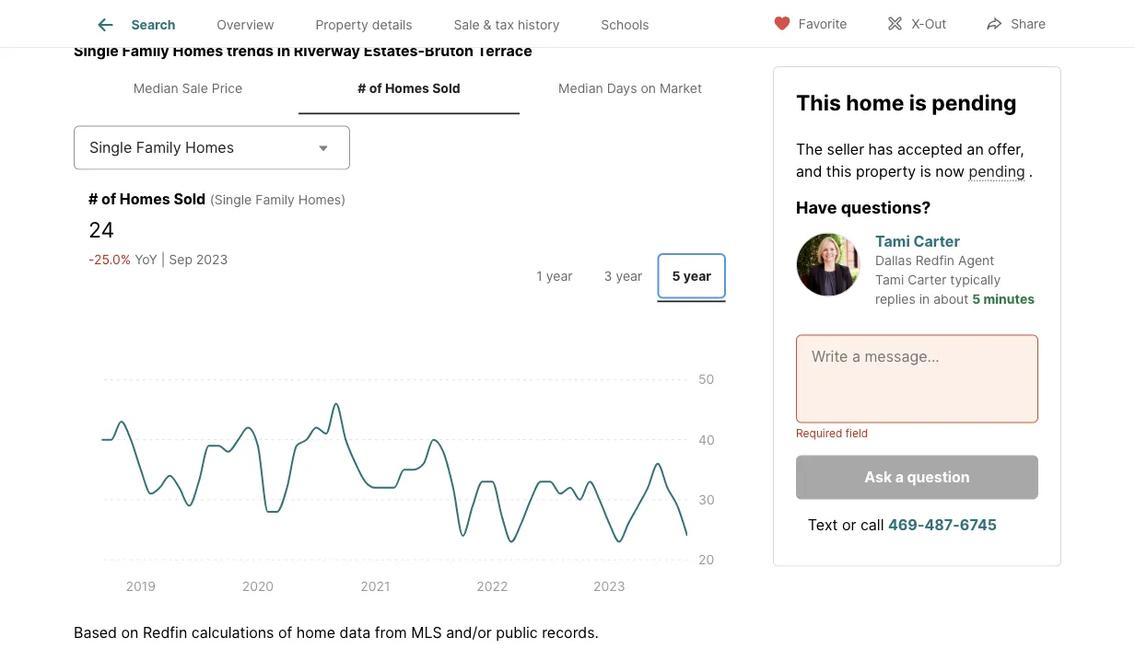 Task type: locate. For each thing, give the bounding box(es) containing it.
# inside tab
[[358, 80, 366, 96]]

x-
[[912, 16, 925, 32]]

0 vertical spatial on
[[641, 80, 656, 96]]

carter down tami carter dallas redfin agent
[[908, 272, 947, 288]]

0 horizontal spatial 5
[[672, 268, 681, 284]]

1 horizontal spatial in
[[919, 291, 930, 307]]

1 vertical spatial pending
[[969, 162, 1025, 180]]

5 for 5 year
[[672, 268, 681, 284]]

homes for # of homes sold
[[385, 80, 429, 96]]

year for 5 year
[[684, 268, 711, 284]]

sold inside # of homes sold (single family homes) 24
[[174, 190, 206, 208]]

5
[[672, 268, 681, 284], [972, 291, 981, 307]]

calculations
[[191, 624, 274, 642]]

pending down offer,
[[969, 162, 1025, 180]]

redfin
[[916, 253, 955, 268], [143, 624, 187, 642]]

1 vertical spatial #
[[88, 190, 98, 208]]

sale
[[454, 17, 480, 32], [182, 80, 208, 96]]

1 horizontal spatial on
[[641, 80, 656, 96]]

1 vertical spatial of
[[101, 190, 116, 208]]

0 vertical spatial #
[[358, 80, 366, 96]]

sold
[[432, 80, 460, 96], [174, 190, 206, 208]]

from
[[375, 624, 407, 642]]

# of homes sold (single family homes) 24
[[88, 190, 346, 243]]

questions?
[[841, 197, 931, 217]]

sep
[[169, 251, 193, 267]]

1 vertical spatial single
[[89, 139, 132, 156]]

5 inside tab
[[672, 268, 681, 284]]

median left 'days'
[[558, 80, 603, 96]]

homes for # of homes sold (single family homes) 24
[[120, 190, 170, 208]]

median inside "tab"
[[558, 80, 603, 96]]

in
[[277, 41, 290, 59], [919, 291, 930, 307]]

0 vertical spatial carter
[[914, 232, 960, 250]]

1 horizontal spatial 5
[[972, 291, 981, 307]]

0 horizontal spatial in
[[277, 41, 290, 59]]

2 vertical spatial tab list
[[517, 250, 730, 303]]

estates-
[[364, 41, 425, 59]]

median for median days on market
[[558, 80, 603, 96]]

1 vertical spatial sale
[[182, 80, 208, 96]]

schools
[[601, 17, 649, 32]]

2 horizontal spatial of
[[369, 80, 382, 96]]

home
[[846, 89, 904, 115], [297, 624, 335, 642]]

1 median from the left
[[133, 80, 178, 96]]

sold left (single
[[174, 190, 206, 208]]

on right based
[[121, 624, 139, 642]]

on
[[641, 80, 656, 96], [121, 624, 139, 642]]

tami down dallas
[[875, 272, 904, 288]]

carter for tami carter dallas redfin agent
[[914, 232, 960, 250]]

1 horizontal spatial #
[[358, 80, 366, 96]]

1 horizontal spatial sold
[[432, 80, 460, 96]]

on inside "tab"
[[641, 80, 656, 96]]

overview
[[217, 17, 274, 32]]

5 right 3 year
[[672, 268, 681, 284]]

sold inside tab
[[432, 80, 460, 96]]

is up accepted
[[909, 89, 927, 115]]

2 vertical spatial family
[[255, 192, 295, 208]]

family down median sale price tab
[[136, 139, 181, 156]]

1 horizontal spatial home
[[846, 89, 904, 115]]

1 vertical spatial in
[[919, 291, 930, 307]]

minutes
[[984, 291, 1035, 307]]

year right 3 year
[[684, 268, 711, 284]]

of right the calculations at the left bottom of the page
[[278, 624, 292, 642]]

homes down 'single family homes'
[[120, 190, 170, 208]]

(single
[[210, 192, 252, 208]]

single
[[74, 41, 119, 59], [89, 139, 132, 156]]

homes inside # of homes sold (single family homes) 24
[[120, 190, 170, 208]]

0 vertical spatial of
[[369, 80, 382, 96]]

0 vertical spatial tab list
[[74, 0, 685, 47]]

0 horizontal spatial sold
[[174, 190, 206, 208]]

sold down bruton
[[432, 80, 460, 96]]

carter inside tami carter typically replies in about
[[908, 272, 947, 288]]

of inside tab
[[369, 80, 382, 96]]

0 vertical spatial tami
[[875, 232, 910, 250]]

homes up (single
[[185, 139, 234, 156]]

0 horizontal spatial #
[[88, 190, 98, 208]]

family down search
[[122, 41, 169, 59]]

riverway
[[294, 41, 360, 59]]

0 vertical spatial single
[[74, 41, 119, 59]]

1 horizontal spatial of
[[278, 624, 292, 642]]

1 horizontal spatial median
[[558, 80, 603, 96]]

tami inside tami carter typically replies in about
[[875, 272, 904, 288]]

property
[[316, 17, 368, 32]]

redfin inside tami carter dallas redfin agent
[[916, 253, 955, 268]]

home up has
[[846, 89, 904, 115]]

1 year from the left
[[546, 268, 573, 284]]

1 vertical spatial redfin
[[143, 624, 187, 642]]

&
[[483, 17, 492, 32]]

tami carter typically replies in about
[[875, 272, 1001, 307]]

0 vertical spatial sale
[[454, 17, 480, 32]]

overview tab
[[196, 3, 295, 47]]

0 vertical spatial 5
[[672, 268, 681, 284]]

is inside the seller has accepted an offer, and this property is now
[[920, 162, 931, 180]]

1 vertical spatial family
[[136, 139, 181, 156]]

or
[[842, 516, 856, 534]]

1 tami from the top
[[875, 232, 910, 250]]

1 year
[[537, 268, 573, 284]]

history
[[518, 17, 560, 32]]

home left data
[[297, 624, 335, 642]]

in for replies
[[919, 291, 930, 307]]

family for single family homes
[[136, 139, 181, 156]]

about
[[934, 291, 969, 307]]

of inside # of homes sold (single family homes) 24
[[101, 190, 116, 208]]

0 vertical spatial sold
[[432, 80, 460, 96]]

family inside # of homes sold (single family homes) 24
[[255, 192, 295, 208]]

yoy
[[135, 251, 157, 267]]

1 vertical spatial home
[[297, 624, 335, 642]]

redfin down tami carter link
[[916, 253, 955, 268]]

details
[[372, 17, 412, 32]]

6745
[[960, 516, 997, 534]]

0 horizontal spatial median
[[133, 80, 178, 96]]

required field
[[796, 427, 868, 440]]

dallas redfin agenttami carter image
[[796, 232, 861, 297]]

tab list containing median sale price
[[74, 62, 745, 115]]

0 vertical spatial redfin
[[916, 253, 955, 268]]

carter inside tami carter dallas redfin agent
[[914, 232, 960, 250]]

homes
[[173, 41, 223, 59], [385, 80, 429, 96], [185, 139, 234, 156], [120, 190, 170, 208]]

homes for single family homes trends in riverway estates-bruton terrace
[[173, 41, 223, 59]]

0 vertical spatial in
[[277, 41, 290, 59]]

1 vertical spatial carter
[[908, 272, 947, 288]]

year inside tab
[[684, 268, 711, 284]]

487-
[[925, 516, 960, 534]]

tami carter link
[[875, 232, 960, 250]]

median up 'single family homes'
[[133, 80, 178, 96]]

and/or
[[446, 624, 492, 642]]

2 horizontal spatial year
[[684, 268, 711, 284]]

homes up median sale price
[[173, 41, 223, 59]]

seller
[[827, 140, 864, 158]]

3 year from the left
[[684, 268, 711, 284]]

homes)
[[298, 192, 346, 208]]

2 tami from the top
[[875, 272, 904, 288]]

1 vertical spatial tami
[[875, 272, 904, 288]]

# inside # of homes sold (single family homes) 24
[[88, 190, 98, 208]]

ask a question
[[865, 468, 970, 486]]

1 horizontal spatial sale
[[454, 17, 480, 32]]

pending
[[932, 89, 1017, 115], [969, 162, 1025, 180]]

replies
[[875, 291, 916, 307]]

is down accepted
[[920, 162, 931, 180]]

2 year from the left
[[616, 268, 642, 284]]

tami inside tami carter dallas redfin agent
[[875, 232, 910, 250]]

field
[[846, 427, 868, 440]]

tab list containing 1 year
[[517, 250, 730, 303]]

1 vertical spatial 5
[[972, 291, 981, 307]]

schools tab
[[580, 3, 670, 47]]

share button
[[970, 4, 1062, 42]]

redfin left the calculations at the left bottom of the page
[[143, 624, 187, 642]]

1 vertical spatial sold
[[174, 190, 206, 208]]

offer,
[[988, 140, 1024, 158]]

bruton
[[425, 41, 474, 59]]

mls
[[411, 624, 442, 642]]

0 horizontal spatial of
[[101, 190, 116, 208]]

2 median from the left
[[558, 80, 603, 96]]

typically
[[950, 272, 1001, 288]]

-
[[88, 251, 94, 267]]

homes inside tab
[[385, 80, 429, 96]]

sale left the &
[[454, 17, 480, 32]]

family right (single
[[255, 192, 295, 208]]

median days on market tab
[[520, 65, 741, 111]]

0 vertical spatial family
[[122, 41, 169, 59]]

carter up agent
[[914, 232, 960, 250]]

year right 1
[[546, 268, 573, 284]]

sale left price
[[182, 80, 208, 96]]

median inside tab
[[133, 80, 178, 96]]

of up "24"
[[101, 190, 116, 208]]

# of homes sold tab
[[299, 65, 520, 111]]

x-out
[[912, 16, 947, 32]]

year right 3
[[616, 268, 642, 284]]

tami for tami carter dallas redfin agent
[[875, 232, 910, 250]]

tax
[[495, 17, 514, 32]]

0 horizontal spatial on
[[121, 624, 139, 642]]

469-487-6745 link
[[888, 516, 997, 534]]

1 vertical spatial is
[[920, 162, 931, 180]]

single down search link
[[74, 41, 119, 59]]

tami
[[875, 232, 910, 250], [875, 272, 904, 288]]

required
[[796, 427, 843, 440]]

in left about
[[919, 291, 930, 307]]

tab list
[[74, 0, 685, 47], [74, 62, 745, 115], [517, 250, 730, 303]]

trends
[[227, 41, 274, 59]]

0 horizontal spatial year
[[546, 268, 573, 284]]

single up "24"
[[89, 139, 132, 156]]

5 year tab
[[658, 253, 726, 299]]

in inside tami carter typically replies in about
[[919, 291, 930, 307]]

in right "trends"
[[277, 41, 290, 59]]

pending up an
[[932, 89, 1017, 115]]

single family homes
[[89, 139, 234, 156]]

single family homes trends in riverway estates-bruton terrace
[[74, 41, 532, 59]]

1 horizontal spatial redfin
[[916, 253, 955, 268]]

of down estates-
[[369, 80, 382, 96]]

carter
[[914, 232, 960, 250], [908, 272, 947, 288]]

# up "24"
[[88, 190, 98, 208]]

# down estates-
[[358, 80, 366, 96]]

property details
[[316, 17, 412, 32]]

of
[[369, 80, 382, 96], [101, 190, 116, 208], [278, 624, 292, 642]]

0 horizontal spatial home
[[297, 624, 335, 642]]

5 minutes
[[972, 291, 1035, 307]]

out
[[925, 16, 947, 32]]

1 vertical spatial on
[[121, 624, 139, 642]]

tami up dallas
[[875, 232, 910, 250]]

5 down typically on the right top
[[972, 291, 981, 307]]

0 vertical spatial is
[[909, 89, 927, 115]]

year
[[546, 268, 573, 284], [616, 268, 642, 284], [684, 268, 711, 284]]

1 vertical spatial tab list
[[74, 62, 745, 115]]

median for median sale price
[[133, 80, 178, 96]]

question
[[907, 468, 970, 486]]

1
[[537, 268, 543, 284]]

on right 'days'
[[641, 80, 656, 96]]

homes down estates-
[[385, 80, 429, 96]]

1 horizontal spatial year
[[616, 268, 642, 284]]

# for # of homes sold (single family homes) 24
[[88, 190, 98, 208]]



Task type: vqa. For each thing, say whether or not it's contained in the screenshot.
sold OPTION at the bottom
no



Task type: describe. For each thing, give the bounding box(es) containing it.
3 year
[[604, 268, 642, 284]]

homes for single family homes
[[185, 139, 234, 156]]

property details tab
[[295, 3, 433, 47]]

3 year tab
[[589, 253, 658, 299]]

2 vertical spatial of
[[278, 624, 292, 642]]

sale & tax history tab
[[433, 3, 580, 47]]

year for 1 year
[[546, 268, 573, 284]]

single for single family homes
[[89, 139, 132, 156]]

Write a message... text field
[[812, 346, 1023, 412]]

25.0%
[[94, 251, 131, 267]]

2023
[[196, 251, 228, 267]]

1 year tab
[[520, 253, 589, 299]]

search
[[131, 17, 175, 32]]

favorite button
[[757, 4, 863, 42]]

terrace
[[477, 41, 532, 59]]

property
[[856, 162, 916, 180]]

a
[[895, 468, 904, 486]]

.
[[1029, 162, 1033, 180]]

based
[[74, 624, 117, 642]]

text
[[808, 516, 838, 534]]

data
[[340, 624, 371, 642]]

price
[[212, 80, 242, 96]]

in for trends
[[277, 41, 290, 59]]

469-
[[888, 516, 925, 534]]

call
[[861, 516, 884, 534]]

pending .
[[969, 162, 1033, 180]]

share
[[1011, 16, 1046, 32]]

records.
[[542, 624, 599, 642]]

0 vertical spatial home
[[846, 89, 904, 115]]

year for 3 year
[[616, 268, 642, 284]]

family for single family homes trends in riverway estates-bruton terrace
[[122, 41, 169, 59]]

favorite
[[799, 16, 847, 32]]

agent
[[958, 253, 995, 268]]

24
[[88, 217, 115, 243]]

have
[[796, 197, 837, 217]]

# for # of homes sold
[[358, 80, 366, 96]]

median days on market
[[558, 80, 702, 96]]

median sale price
[[133, 80, 242, 96]]

this
[[826, 162, 852, 180]]

sold for # of homes sold
[[432, 80, 460, 96]]

public
[[496, 624, 538, 642]]

market
[[660, 80, 702, 96]]

an
[[967, 140, 984, 158]]

tami carter dallas redfin agent
[[875, 232, 995, 268]]

and
[[796, 162, 822, 180]]

ask a question button
[[796, 455, 1039, 500]]

pending link
[[969, 162, 1025, 180]]

5 year
[[672, 268, 711, 284]]

accepted
[[897, 140, 963, 158]]

has
[[869, 140, 893, 158]]

-25.0% yoy | sep 2023
[[88, 251, 228, 267]]

# of homes sold
[[358, 80, 460, 96]]

tab list containing search
[[74, 0, 685, 47]]

ask
[[865, 468, 892, 486]]

carter for tami carter typically replies in about
[[908, 272, 947, 288]]

have questions?
[[796, 197, 931, 217]]

5 for 5 minutes
[[972, 291, 981, 307]]

the
[[796, 140, 823, 158]]

|
[[161, 251, 165, 267]]

days
[[607, 80, 637, 96]]

this
[[796, 89, 841, 115]]

tami for tami carter typically replies in about
[[875, 272, 904, 288]]

0 horizontal spatial redfin
[[143, 624, 187, 642]]

search link
[[94, 14, 175, 36]]

sold for # of homes sold (single family homes) 24
[[174, 190, 206, 208]]

3
[[604, 268, 612, 284]]

sale & tax history
[[454, 17, 560, 32]]

the seller has accepted an offer, and this property is now
[[796, 140, 1024, 180]]

this home is pending
[[796, 89, 1017, 115]]

now
[[936, 162, 965, 180]]

dallas
[[875, 253, 912, 268]]

of for # of homes sold (single family homes) 24
[[101, 190, 116, 208]]

of for # of homes sold
[[369, 80, 382, 96]]

0 horizontal spatial sale
[[182, 80, 208, 96]]

median sale price tab
[[77, 65, 299, 111]]

x-out button
[[870, 4, 962, 42]]

text or call 469-487-6745
[[808, 516, 997, 534]]

based on redfin calculations of home data from mls and/or public records.
[[74, 624, 599, 642]]

0 vertical spatial pending
[[932, 89, 1017, 115]]

single for single family homes trends in riverway estates-bruton terrace
[[74, 41, 119, 59]]



